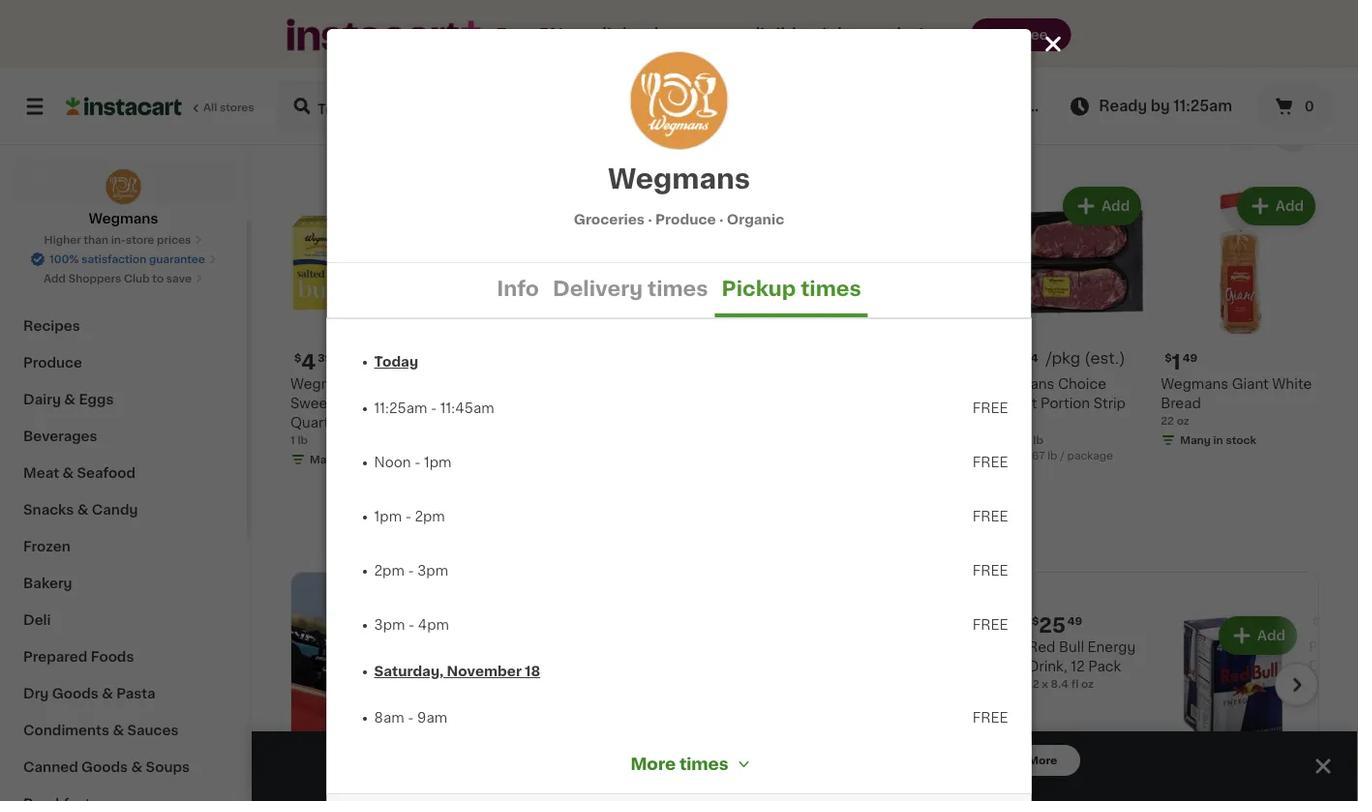 Task type: locate. For each thing, give the bounding box(es) containing it.
wegmans logo image
[[631, 52, 728, 149], [105, 168, 142, 205]]

/
[[672, 10, 677, 20], [1019, 29, 1023, 40], [1026, 436, 1031, 446], [1061, 451, 1065, 462]]

pickup times tab
[[715, 263, 868, 318]]

0 horizontal spatial 100
[[465, 416, 484, 427]]

1 vertical spatial wegmans logo image
[[105, 168, 142, 205]]

paper
[[536, 378, 575, 392]]

/ left package
[[1061, 451, 1065, 462]]

0.67
[[1022, 451, 1045, 462]]

0 vertical spatial each
[[472, 10, 499, 20]]

& for meat
[[62, 467, 74, 480]]

try
[[994, 28, 1017, 42]]

1 horizontal spatial 12
[[1071, 661, 1085, 674]]

goods down condiments & sauces
[[81, 761, 128, 775]]

0 horizontal spatial free
[[542, 753, 578, 769]]

3 product group from the left
[[987, 183, 1146, 464]]

free for 4pm
[[973, 619, 1008, 632]]

pasta
[[116, 687, 156, 701]]

2 free from the top
[[973, 456, 1008, 470]]

- up the 3pm - 4pm in the bottom left of the page
[[408, 565, 414, 578]]

25
[[1039, 616, 1066, 636]]

2pm down 1pm - 2pm
[[374, 565, 405, 578]]

goods
[[52, 687, 99, 701], [81, 761, 128, 775]]

about down "$14.99"
[[987, 451, 1019, 462]]

4 down the 'spinach'
[[813, 29, 820, 40]]

0 horizontal spatial 2pm
[[374, 565, 405, 578]]

1 vertical spatial about
[[987, 44, 1019, 55]]

0 horizontal spatial produce
[[23, 356, 82, 370]]

organic up the 'spinach'
[[841, 0, 895, 4]]

red bull energy drinks image
[[291, 574, 690, 798], [707, 613, 742, 648]]

on
[[668, 27, 690, 43], [656, 753, 678, 769]]

$ inside the $ 4 39
[[294, 353, 301, 364]]

0 vertical spatial produce
[[656, 213, 716, 226]]

oz inside wegmans giant white bread 22 oz
[[1177, 416, 1190, 427]]

1 horizontal spatial wegmans logo image
[[631, 52, 728, 149]]

2 vertical spatial about
[[987, 451, 1019, 462]]

0 vertical spatial 4
[[813, 29, 820, 40]]

0 button
[[1256, 83, 1335, 130]]

stock down every
[[704, 44, 734, 55]]

delivery times tab
[[546, 263, 715, 318]]

product group containing add
[[465, 183, 623, 453]]

4 inside item carousel region
[[301, 352, 316, 373]]

red inside red bull energy drink, 12 pack 12 x 8.4 fl oz
[[1028, 641, 1056, 655]]

12 down bull
[[1071, 661, 1085, 674]]

1 horizontal spatial free
[[1020, 28, 1048, 42]]

free up 0.42
[[1020, 28, 1048, 42]]

oz
[[823, 29, 836, 40], [1177, 416, 1190, 427], [1082, 679, 1094, 690]]

wegmans choice perfect portion strip steak $14.99 / lb about 0.67 lb / package
[[987, 378, 1126, 462]]

1 free from the top
[[973, 402, 1008, 415]]

add button for wegmans choice perfect portion strip steak
[[1065, 189, 1140, 224]]

more for more times 
[[631, 757, 676, 773]]

1 horizontal spatial fl
[[1342, 679, 1349, 690]]

0 horizontal spatial wegmans logo image
[[105, 168, 142, 205]]

info tab
[[490, 263, 546, 318]]

$
[[294, 353, 301, 364], [1165, 353, 1172, 364], [1032, 617, 1039, 627], [1313, 617, 1320, 627]]

2 horizontal spatial 4
[[1309, 679, 1316, 690]]

2 vertical spatial 4
[[1309, 679, 1316, 690]]

/pkg
[[1046, 351, 1081, 366]]

49
[[1183, 353, 1198, 364], [1068, 617, 1083, 627]]

0 vertical spatial 11:25am
[[1174, 99, 1233, 113]]

higher than in-store prices
[[44, 235, 191, 245]]

1 inside wegmans salted sweet cream butter quarters 1 lb
[[290, 436, 295, 446]]

bread
[[1161, 397, 1201, 411]]

1 horizontal spatial 100
[[997, 99, 1023, 113]]

in down wegmans potatoes, russet 5 lb
[[343, 48, 353, 59]]

delivery times
[[553, 278, 708, 299]]

1
[[465, 10, 469, 20], [1172, 352, 1181, 373], [290, 436, 295, 446]]

wegmans inside the wegmans choice perfect portion strip steak $14.99 / lb about 0.67 lb / package
[[987, 378, 1055, 392]]

times for pickup
[[801, 278, 861, 299]]

many in stock inside product group
[[1180, 436, 1257, 446]]

back
[[623, 27, 664, 43]]

0 horizontal spatial pickup
[[722, 278, 796, 299]]

more times 
[[631, 757, 752, 773]]

instacart logo image
[[66, 95, 182, 118]]

oz right 22
[[1177, 416, 1190, 427]]

dry goods & pasta
[[23, 687, 156, 701]]

49 up bread
[[1183, 353, 1198, 364]]

club
[[124, 274, 150, 284]]

2 product group from the left
[[639, 183, 797, 433]]

None search field
[[277, 79, 639, 134]]

(zucchini)
[[987, 10, 1056, 24]]

1 horizontal spatial produce
[[656, 213, 716, 226]]

1 horizontal spatial ·
[[719, 213, 724, 226]]

0 horizontal spatial red bull energy drinks image
[[291, 574, 690, 798]]

x inside red bull energy drink, 12 pack 12 x 8.4 fl oz
[[1042, 679, 1049, 690]]

earn
[[496, 27, 534, 43]]

100 inside wegmans paper plates, medium,  8.6" 100 ct
[[465, 416, 484, 427]]

& for snacks
[[77, 504, 88, 517]]

pickup inside popup button
[[923, 99, 975, 113]]

2 x from the left
[[1319, 679, 1325, 690]]

$ inside $ 25 49
[[1032, 617, 1039, 627]]

100% satisfaction guarantee
[[49, 254, 205, 265]]

1pm right noon
[[424, 456, 452, 470]]

100 down 11:45am
[[465, 416, 484, 427]]

wegmans giant white bread 22 oz
[[1161, 378, 1312, 427]]

0 horizontal spatial organic
[[727, 213, 785, 226]]

foods
[[91, 651, 134, 664]]

free inside treatment tracker modal dialog
[[542, 753, 578, 769]]

farm
[[1027, 99, 1065, 113]]

prices
[[157, 235, 191, 245]]

2pm down noon - 1pm
[[415, 510, 445, 524]]

0 vertical spatial wegmans logo image
[[631, 52, 728, 149]]

11:25am right by
[[1174, 99, 1233, 113]]

$ up bread
[[1165, 353, 1172, 364]]

1 vertical spatial oz
[[1177, 416, 1190, 427]]

$ left 39
[[294, 353, 301, 364]]

1 horizontal spatial 1
[[465, 10, 469, 20]]

& left eggs in the left of the page
[[64, 393, 76, 407]]

wegmans logo image up again
[[105, 168, 142, 205]]

0 vertical spatial organic
[[841, 0, 895, 4]]

frozen
[[23, 540, 70, 554]]

49 right 25
[[1068, 617, 1083, 627]]

russet
[[290, 10, 338, 24]]

1 fl from the left
[[1072, 679, 1079, 690]]

more inside more times 
[[631, 757, 676, 773]]

red for red bull energy drink, 12 pack
[[1028, 641, 1056, 655]]

1 vertical spatial pickup
[[722, 278, 796, 299]]

1 horizontal spatial x
[[1319, 679, 1325, 690]]

0 vertical spatial pickup
[[923, 99, 975, 113]]

many in stock
[[484, 29, 560, 40], [658, 44, 734, 55], [310, 48, 386, 59], [1180, 436, 1257, 446], [310, 455, 386, 466]]

goods for dry
[[52, 687, 99, 701]]

0 vertical spatial about
[[639, 25, 671, 36]]

in down 0.42
[[1040, 64, 1050, 74]]

49 for 1
[[1183, 353, 1198, 364]]

1 horizontal spatial 4
[[813, 29, 820, 40]]

red bul 4 x 12 fl o
[[1309, 641, 1358, 690]]

sauces
[[127, 724, 179, 738]]

1 x from the left
[[1042, 679, 1049, 690]]

each right 0.42
[[1061, 44, 1088, 55]]

each inside $2.29 / lb about 0.82 lb each
[[713, 25, 739, 36]]

about down try
[[987, 44, 1019, 55]]

1 vertical spatial 49
[[1068, 617, 1083, 627]]

0 horizontal spatial 1pm
[[374, 510, 402, 524]]

more left next at the right of page
[[631, 757, 676, 773]]

& left the soups
[[131, 761, 143, 775]]

0 horizontal spatial red
[[1028, 641, 1056, 655]]

red inside red bul 4 x 12 fl o
[[1309, 641, 1337, 655]]

in down wegmans giant white bread 22 oz
[[1214, 436, 1224, 446]]

times inside delivery times tab
[[648, 278, 708, 299]]

in inside product group
[[1214, 436, 1224, 446]]

8am
[[374, 712, 404, 725]]

0 horizontal spatial 4
[[301, 352, 316, 373]]

wegmans for medium,
[[465, 378, 532, 392]]

fl left o
[[1342, 679, 1349, 690]]

4 product group from the left
[[1161, 183, 1320, 453]]

add
[[579, 200, 608, 214], [1102, 200, 1130, 214], [1276, 200, 1304, 214], [44, 274, 66, 284], [977, 630, 1005, 643], [1258, 630, 1286, 643]]

2 horizontal spatial 1
[[1172, 352, 1181, 373]]

0 vertical spatial on
[[668, 27, 690, 43]]

eggs
[[79, 393, 114, 407]]

11:25am - 11:45am
[[374, 402, 494, 415]]

0 horizontal spatial oz
[[823, 29, 836, 40]]

wegmans up sweet
[[290, 378, 358, 391]]

- right butter
[[431, 402, 437, 415]]

x left 8.4
[[1042, 679, 1049, 690]]

fl right 8.4
[[1072, 679, 1079, 690]]

more down 8.4
[[1028, 756, 1058, 766]]

1 vertical spatial on
[[656, 753, 678, 769]]

than
[[84, 235, 108, 245]]

wegmans
[[290, 0, 358, 4], [608, 166, 750, 192], [89, 212, 158, 226], [290, 378, 358, 391], [465, 378, 532, 392], [987, 378, 1055, 392], [1161, 378, 1229, 392]]

4 left 39
[[301, 352, 316, 373]]

stock down wegmans potatoes, russet 5 lb
[[356, 48, 386, 59]]

higher
[[44, 235, 81, 245]]

lb up 0.82 at the top of the page
[[680, 10, 690, 20]]

/ up 0.82 at the top of the page
[[672, 10, 677, 20]]

5%
[[538, 27, 564, 43]]

1 vertical spatial 100
[[465, 416, 484, 427]]

on down $2.29
[[668, 27, 690, 43]]

many down 1 each
[[484, 29, 515, 40]]

49 inside $ 1 49
[[1183, 353, 1198, 364]]

wegmans inside wegmans salted sweet cream butter quarters 1 lb
[[290, 378, 358, 391]]

white
[[1273, 378, 1312, 392]]

lb down 'quarters'
[[298, 436, 308, 446]]

canned goods & soups link
[[12, 749, 235, 786]]

x left o
[[1319, 679, 1325, 690]]

0 vertical spatial free
[[1020, 28, 1048, 42]]

6 free from the top
[[973, 712, 1008, 725]]

1 horizontal spatial 2pm
[[415, 510, 445, 524]]

in
[[517, 29, 527, 40], [691, 44, 701, 55], [343, 48, 353, 59], [1040, 64, 1050, 74], [1214, 436, 1224, 446], [343, 455, 353, 466]]

meat & seafood link
[[12, 455, 235, 492]]

11:45am
[[440, 402, 494, 415]]

in-
[[111, 235, 126, 245]]

0 vertical spatial 1pm
[[424, 456, 452, 470]]

more inside more button
[[1028, 756, 1058, 766]]

cream
[[336, 397, 382, 411]]

1 vertical spatial each
[[713, 25, 739, 36]]

free for 3pm
[[973, 565, 1008, 578]]

lb inside wegmans salted sweet cream butter quarters 1 lb
[[298, 436, 308, 446]]

0 vertical spatial 2pm
[[415, 510, 445, 524]]

in left noon
[[343, 455, 353, 466]]

0 horizontal spatial ·
[[648, 213, 652, 226]]

many in stock down wegmans giant white bread 22 oz
[[1180, 436, 1257, 446]]

0 vertical spatial 100
[[997, 99, 1023, 113]]

1 vertical spatial goods
[[81, 761, 128, 775]]

pickup inside tab
[[722, 278, 796, 299]]

wegmans up "perfect"
[[987, 378, 1055, 392]]

free right get on the bottom left of the page
[[542, 753, 578, 769]]

4 free from the top
[[973, 565, 1008, 578]]

0 vertical spatial 49
[[1183, 353, 1198, 364]]

2 vertical spatial oz
[[1082, 679, 1094, 690]]

$ for 25
[[1032, 617, 1039, 627]]

1 · from the left
[[648, 213, 652, 226]]

2 horizontal spatial 12
[[1328, 679, 1339, 690]]

many down 0.42
[[1006, 64, 1037, 74]]

produce down recipes
[[23, 356, 82, 370]]

wegmans up russet
[[290, 0, 358, 4]]

2 horizontal spatial oz
[[1177, 416, 1190, 427]]

lb right 5
[[300, 29, 310, 40]]

$ 4 39
[[294, 352, 332, 373]]

wegmans up bread
[[1161, 378, 1229, 392]]

/ up 0.67
[[1026, 436, 1031, 446]]

1pm
[[424, 456, 452, 470], [374, 510, 402, 524]]

x
[[1042, 679, 1049, 690], [1319, 679, 1325, 690]]

oz down the 'spinach'
[[823, 29, 836, 40]]

$ up drink,
[[1032, 617, 1039, 627]]

shoppers
[[68, 274, 121, 284]]

1 horizontal spatial each
[[713, 25, 739, 36]]

lb up 0.67
[[1033, 436, 1044, 446]]

2 red from the left
[[1309, 641, 1337, 655]]

& for dairy
[[64, 393, 76, 407]]

1 vertical spatial produce
[[23, 356, 82, 370]]

stock down close modal "icon"
[[1052, 64, 1083, 74]]

0 horizontal spatial x
[[1042, 679, 1049, 690]]

butter
[[385, 397, 428, 411]]

1 red from the left
[[1028, 641, 1056, 655]]

1 horizontal spatial pickup
[[923, 99, 975, 113]]

2 horizontal spatial each
[[1061, 44, 1088, 55]]

3pm
[[417, 565, 448, 578], [374, 619, 405, 632]]

product group containing /pkg (est.)
[[987, 183, 1146, 464]]

goods down prepared foods
[[52, 687, 99, 701]]

/pkg (est.)
[[1046, 351, 1126, 366]]

- for 3pm
[[409, 619, 415, 632]]

0 vertical spatial oz
[[823, 29, 836, 40]]

red left bul
[[1309, 641, 1337, 655]]

organic up pickup times on the right of the page
[[727, 213, 785, 226]]

many
[[484, 29, 515, 40], [658, 44, 689, 55], [310, 48, 341, 59], [1006, 64, 1037, 74], [1180, 436, 1211, 446], [310, 455, 341, 466]]

pickup for pickup times
[[722, 278, 796, 299]]

view
[[1068, 99, 1104, 113]]

& left candy
[[77, 504, 88, 517]]

3 free from the top
[[973, 510, 1008, 524]]

wegmans up plates,
[[465, 378, 532, 392]]

treatment tracker modal dialog
[[252, 732, 1358, 802]]

many down russet
[[310, 48, 341, 59]]

49 inside $ 25 49
[[1068, 617, 1083, 627]]

info
[[497, 278, 539, 299]]

stock left credit in the top of the page
[[530, 29, 560, 40]]

- left 4pm
[[409, 619, 415, 632]]

1 horizontal spatial oz
[[1082, 679, 1094, 690]]

12 down drink,
[[1028, 679, 1040, 690]]

wegmans inside wegmans giant white bread 22 oz
[[1161, 378, 1229, 392]]

on left next at the right of page
[[656, 753, 678, 769]]

save
[[166, 274, 192, 284]]

2 vertical spatial each
[[1061, 44, 1088, 55]]

- right noon
[[415, 456, 421, 470]]

$ inside $ 1 49
[[1165, 353, 1172, 364]]

delivery
[[553, 278, 643, 299]]

1pm down noon
[[374, 510, 402, 524]]

wegmans logo image down 0.82 at the top of the page
[[631, 52, 728, 149]]

/ inside $2.29 / lb about 0.82 lb each
[[672, 10, 677, 20]]

1 vertical spatial 4
[[301, 352, 316, 373]]

1 product group from the left
[[465, 183, 623, 453]]

times inside more times 
[[680, 757, 729, 773]]

3pm up 4pm
[[417, 565, 448, 578]]

many down bread
[[1180, 436, 1211, 446]]

/ right try
[[1019, 29, 1023, 40]]

wegmans inside wegmans paper plates, medium,  8.6" 100 ct
[[465, 378, 532, 392]]

condiments
[[23, 724, 109, 738]]

prepared foods link
[[12, 639, 235, 676]]

2 vertical spatial 1
[[290, 436, 295, 446]]

many inside green squash (zucchini) $1.99 / lb about 0.42 lb each many in stock
[[1006, 64, 1037, 74]]

many down 0.82 at the top of the page
[[658, 44, 689, 55]]

oz inside soli organic baby spinach 4 oz
[[823, 29, 836, 40]]

0 vertical spatial 3pm
[[417, 565, 448, 578]]

wegmans for portion
[[987, 378, 1055, 392]]

/ inside green squash (zucchini) $1.99 / lb about 0.42 lb each many in stock
[[1019, 29, 1023, 40]]

close modal image
[[1041, 32, 1066, 56]]

higher than in-store prices link
[[44, 232, 203, 248]]

1 horizontal spatial 49
[[1183, 353, 1198, 364]]

- for 8am
[[408, 712, 414, 725]]

& right meat
[[62, 467, 74, 480]]

wegmans inside wegmans potatoes, russet 5 lb
[[290, 0, 358, 4]]

1 horizontal spatial more
[[1028, 756, 1058, 766]]

eligible
[[745, 27, 807, 43]]

dairy
[[23, 393, 61, 407]]

free for 1pm
[[973, 456, 1008, 470]]

stock
[[530, 29, 560, 40], [704, 44, 734, 55], [356, 48, 386, 59], [1052, 64, 1083, 74], [1226, 436, 1257, 446], [356, 455, 386, 466]]

11:25am down salted
[[374, 402, 427, 415]]

in left the 5%
[[517, 29, 527, 40]]

3pm left 4pm
[[374, 619, 405, 632]]

2 fl from the left
[[1342, 679, 1349, 690]]

1 vertical spatial free
[[542, 753, 578, 769]]

red for red bul
[[1309, 641, 1337, 655]]

groceries · produce · organic
[[574, 213, 785, 226]]

get
[[506, 753, 538, 769]]

prepared
[[23, 651, 87, 664]]

0 horizontal spatial fl
[[1072, 679, 1079, 690]]

each up the earn
[[472, 10, 499, 20]]

12 left o
[[1328, 679, 1339, 690]]

condiments & sauces link
[[12, 713, 235, 749]]

fl inside red bul 4 x 12 fl o
[[1342, 679, 1349, 690]]

0 horizontal spatial 1
[[290, 436, 295, 446]]

04
[[1023, 353, 1039, 364]]

5 free from the top
[[973, 619, 1008, 632]]

4 left o
[[1309, 679, 1316, 690]]

times inside pickup times tab
[[801, 278, 861, 299]]

$ up red bul 4 x 12 fl o
[[1313, 617, 1320, 627]]

2 · from the left
[[719, 213, 724, 226]]

about down $2.29
[[639, 25, 671, 36]]

0 horizontal spatial each
[[472, 10, 499, 20]]

many down 'quarters'
[[310, 455, 341, 466]]

100%
[[49, 254, 79, 265]]

100 right at
[[997, 99, 1023, 113]]

1 vertical spatial 1
[[1172, 352, 1181, 373]]

wegmans for cream
[[290, 378, 358, 391]]

red up drink,
[[1028, 641, 1056, 655]]

& left sauces
[[113, 724, 124, 738]]

every
[[694, 27, 741, 43]]

wegmans up higher than in-store prices link
[[89, 212, 158, 226]]

baby
[[899, 0, 934, 4]]

snacks & candy link
[[12, 492, 235, 529]]

1 vertical spatial 11:25am
[[374, 402, 427, 415]]

0 horizontal spatial 3pm
[[374, 619, 405, 632]]

0 vertical spatial goods
[[52, 687, 99, 701]]

8.6"
[[576, 397, 604, 411]]

dairy & eggs
[[23, 393, 114, 407]]

12 inside red bul 4 x 12 fl o
[[1328, 679, 1339, 690]]

tab list
[[327, 263, 1032, 318]]

- up 2pm - 3pm
[[405, 510, 411, 524]]

many in stock down 1 each
[[484, 29, 560, 40]]

tab list containing info
[[327, 263, 1032, 318]]

12 for 4
[[1328, 679, 1339, 690]]

each right 0.82 at the top of the page
[[713, 25, 739, 36]]

1 horizontal spatial organic
[[841, 0, 895, 4]]

1 horizontal spatial 3pm
[[417, 565, 448, 578]]

- right 8am
[[408, 712, 414, 725]]

produce right "groceries" at top left
[[656, 213, 716, 226]]

0 horizontal spatial 11:25am
[[374, 402, 427, 415]]

stock down wegmans salted sweet cream butter quarters 1 lb
[[356, 455, 386, 466]]

0 horizontal spatial more
[[631, 757, 676, 773]]

49 for 25
[[1068, 617, 1083, 627]]

product group
[[465, 183, 623, 453], [639, 183, 797, 433], [987, 183, 1146, 464], [1161, 183, 1320, 453]]

potatoes,
[[362, 0, 426, 4]]

0 horizontal spatial 49
[[1068, 617, 1083, 627]]

$1.99
[[987, 29, 1016, 40]]

1 horizontal spatial red
[[1309, 641, 1337, 655]]



Task type: describe. For each thing, give the bounding box(es) containing it.
goods for canned
[[81, 761, 128, 775]]

plates,
[[465, 397, 510, 411]]

oz for bread
[[1177, 416, 1190, 427]]

store
[[126, 235, 154, 245]]

pickup at 100 farm view button
[[892, 79, 1104, 134]]

12 for energy
[[1071, 661, 1085, 674]]

red bull energy drink, 12 pack 12 x 8.4 fl oz
[[1028, 641, 1136, 690]]

many in stock down wegmans potatoes, russet 5 lb
[[310, 48, 386, 59]]

add shoppers club to save
[[44, 274, 192, 284]]

4 inside soli organic baby spinach 4 oz
[[813, 29, 820, 40]]

x inside red bul 4 x 12 fl o
[[1319, 679, 1325, 690]]

0.42
[[1022, 44, 1046, 55]]

22
[[1161, 416, 1175, 427]]

4 inside red bul 4 x 12 fl o
[[1309, 679, 1316, 690]]

organic inside soli organic baby spinach 4 oz
[[841, 0, 895, 4]]

giant
[[1232, 378, 1269, 392]]

about inside $2.29 / lb about 0.82 lb each
[[639, 25, 671, 36]]

39
[[318, 353, 332, 364]]

2pm - 3pm
[[374, 565, 448, 578]]

deli
[[23, 614, 51, 627]]

add button for 100 ct
[[543, 189, 617, 224]]

bull
[[1059, 641, 1084, 655]]

get free delivery on next 3 orders
[[506, 753, 796, 769]]


[[736, 757, 752, 773]]

- for noon
[[415, 456, 421, 470]]

wegmans up groceries · produce · organic
[[608, 166, 750, 192]]

meat
[[23, 467, 59, 480]]

noon
[[374, 456, 411, 470]]

wegmans for 5
[[290, 0, 358, 4]]

guarantee
[[149, 254, 205, 265]]

wegmans salted sweet cream butter quarters 1 lb
[[290, 378, 428, 446]]

beverages link
[[12, 418, 235, 455]]

product group containing 1
[[1161, 183, 1320, 453]]

3pm - 4pm
[[374, 619, 449, 632]]

each inside green squash (zucchini) $1.99 / lb about 0.42 lb each many in stock
[[1061, 44, 1088, 55]]

all stores
[[203, 102, 254, 113]]

lb right 0.82 at the top of the page
[[700, 25, 710, 36]]

lb right 0.42
[[1049, 44, 1058, 55]]

free for try
[[1020, 28, 1048, 42]]

add shoppers club to save link
[[44, 271, 203, 287]]

$ for 4
[[294, 353, 301, 364]]

3
[[725, 753, 735, 769]]

1pm - 2pm
[[374, 510, 445, 524]]

100 inside popup button
[[997, 99, 1023, 113]]

saturday, november 18
[[374, 665, 540, 679]]

perfect
[[987, 397, 1037, 411]]

ready
[[1099, 99, 1148, 113]]

lb up 0.42
[[1026, 29, 1036, 40]]

1 inside product group
[[1172, 352, 1181, 373]]

oz inside red bull energy drink, 12 pack 12 x 8.4 fl oz
[[1082, 679, 1094, 690]]

1 horizontal spatial 11:25am
[[1174, 99, 1233, 113]]

5
[[290, 29, 298, 40]]

dairy & eggs link
[[12, 381, 235, 418]]

prepared foods
[[23, 651, 134, 664]]

pickup for pickup at 100 farm view
[[923, 99, 975, 113]]

november
[[447, 665, 522, 679]]

bakery
[[23, 577, 72, 591]]

frozen link
[[12, 529, 235, 565]]

oz for spinach
[[823, 29, 836, 40]]

canned
[[23, 761, 78, 775]]

today
[[374, 355, 418, 369]]

- for 2pm
[[408, 565, 414, 578]]

free for 2pm
[[973, 510, 1008, 524]]

pickup
[[811, 27, 869, 43]]

0
[[1305, 100, 1315, 113]]

strip
[[1094, 397, 1126, 411]]

add button for wegmans giant white bread
[[1239, 189, 1314, 224]]

more for more
[[1028, 756, 1058, 766]]

free for 11:45am
[[973, 402, 1008, 415]]

squash
[[1032, 0, 1083, 4]]

on inside treatment tracker modal dialog
[[656, 753, 678, 769]]

seafood
[[77, 467, 136, 480]]

1 horizontal spatial red bull energy drinks image
[[707, 613, 742, 648]]

next
[[682, 753, 721, 769]]

many in stock down 'quarters'
[[310, 455, 386, 466]]

lb right 0.67
[[1048, 451, 1058, 462]]

$ 1 49
[[1165, 352, 1198, 373]]

ct
[[487, 416, 498, 427]]

pickup times
[[722, 278, 861, 299]]

item carousel region
[[290, 114, 1320, 557]]

groceries
[[574, 213, 645, 226]]

wegmans for bread
[[1161, 378, 1229, 392]]

free for 9am
[[973, 712, 1008, 725]]

at
[[978, 99, 993, 113]]

about inside green squash (zucchini) $1.99 / lb about 0.42 lb each many in stock
[[987, 44, 1019, 55]]

buy it again link
[[12, 199, 235, 238]]

1 vertical spatial 1pm
[[374, 510, 402, 524]]

drink,
[[1028, 661, 1068, 674]]

green
[[987, 0, 1029, 4]]

many in stock down earn 5% credit back on every eligible pickup order!
[[658, 44, 734, 55]]

wegmans logo image inside wegmans link
[[105, 168, 142, 205]]

stock inside green squash (zucchini) $1.99 / lb about 0.42 lb each many in stock
[[1052, 64, 1083, 74]]

stock down wegmans giant white bread 22 oz
[[1226, 436, 1257, 446]]

portion
[[1041, 397, 1090, 411]]

0 vertical spatial 1
[[465, 10, 469, 20]]

$ for 1
[[1165, 353, 1172, 364]]

best sellers
[[290, 123, 418, 143]]

1 vertical spatial 2pm
[[374, 565, 405, 578]]

& left pasta
[[102, 687, 113, 701]]

many inside product group
[[1180, 436, 1211, 446]]

try free
[[994, 28, 1048, 42]]

all stores link
[[66, 79, 256, 134]]

credit
[[568, 27, 619, 43]]

deli link
[[12, 602, 235, 639]]

buy
[[54, 212, 82, 226]]

pickup at 100 farm view
[[923, 99, 1104, 113]]

free for get
[[542, 753, 578, 769]]

1 vertical spatial 3pm
[[374, 619, 405, 632]]

& for condiments
[[113, 724, 124, 738]]

soups
[[146, 761, 190, 775]]

snacks
[[23, 504, 74, 517]]

about inside the wegmans choice perfect portion strip steak $14.99 / lb about 0.67 lb / package
[[987, 451, 1019, 462]]

green squash (zucchini) $1.99 / lb about 0.42 lb each many in stock
[[987, 0, 1088, 74]]

$10.04 per package (estimated) element
[[987, 350, 1146, 375]]

recipes link
[[12, 308, 235, 345]]

choice
[[1058, 378, 1107, 392]]

meat & seafood
[[23, 467, 136, 480]]

$14.99
[[987, 436, 1024, 446]]

in inside green squash (zucchini) $1.99 / lb about 0.42 lb each many in stock
[[1040, 64, 1050, 74]]

medium,
[[514, 397, 573, 411]]

1 horizontal spatial 1pm
[[424, 456, 452, 470]]

- for 11:25am
[[431, 402, 437, 415]]

sellers
[[344, 123, 418, 143]]

wegmans potatoes, russet 5 lb
[[290, 0, 426, 40]]

ready by 11:25am
[[1099, 99, 1233, 113]]

express icon image
[[287, 19, 481, 51]]

0 horizontal spatial 12
[[1028, 679, 1040, 690]]

$ 25 49
[[1032, 616, 1083, 636]]

in down earn 5% credit back on every eligible pickup order!
[[691, 44, 701, 55]]

produce link
[[12, 345, 235, 381]]

- for 1pm
[[405, 510, 411, 524]]

1 vertical spatial organic
[[727, 213, 785, 226]]

times for delivery
[[648, 278, 708, 299]]

fl inside red bull energy drink, 12 pack 12 x 8.4 fl oz
[[1072, 679, 1079, 690]]

lb inside wegmans potatoes, russet 5 lb
[[300, 29, 310, 40]]

times for more
[[680, 757, 729, 773]]

spinach
[[813, 10, 868, 24]]

earn 5% credit back on every eligible pickup order!
[[496, 27, 925, 43]]

wegmans paper plates, medium,  8.6" 100 ct
[[465, 378, 604, 427]]

steak
[[987, 417, 1025, 430]]

4pm
[[418, 619, 449, 632]]



Task type: vqa. For each thing, say whether or not it's contained in the screenshot.
"exceeds"
no



